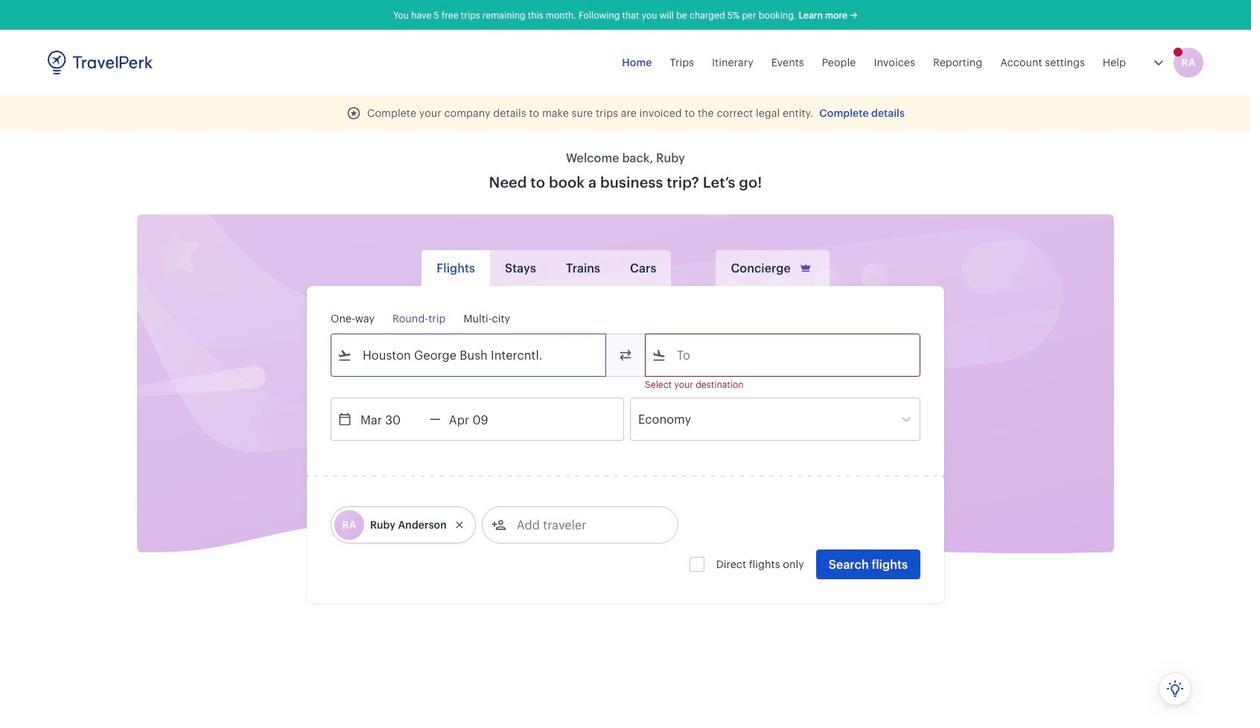 Task type: locate. For each thing, give the bounding box(es) containing it.
From search field
[[352, 343, 586, 367]]

Return text field
[[441, 399, 518, 440]]



Task type: vqa. For each thing, say whether or not it's contained in the screenshot.
Add First Traveler search box
no



Task type: describe. For each thing, give the bounding box(es) containing it.
Add traveler search field
[[506, 513, 661, 537]]

To search field
[[667, 343, 901, 367]]

Depart text field
[[352, 399, 430, 440]]



